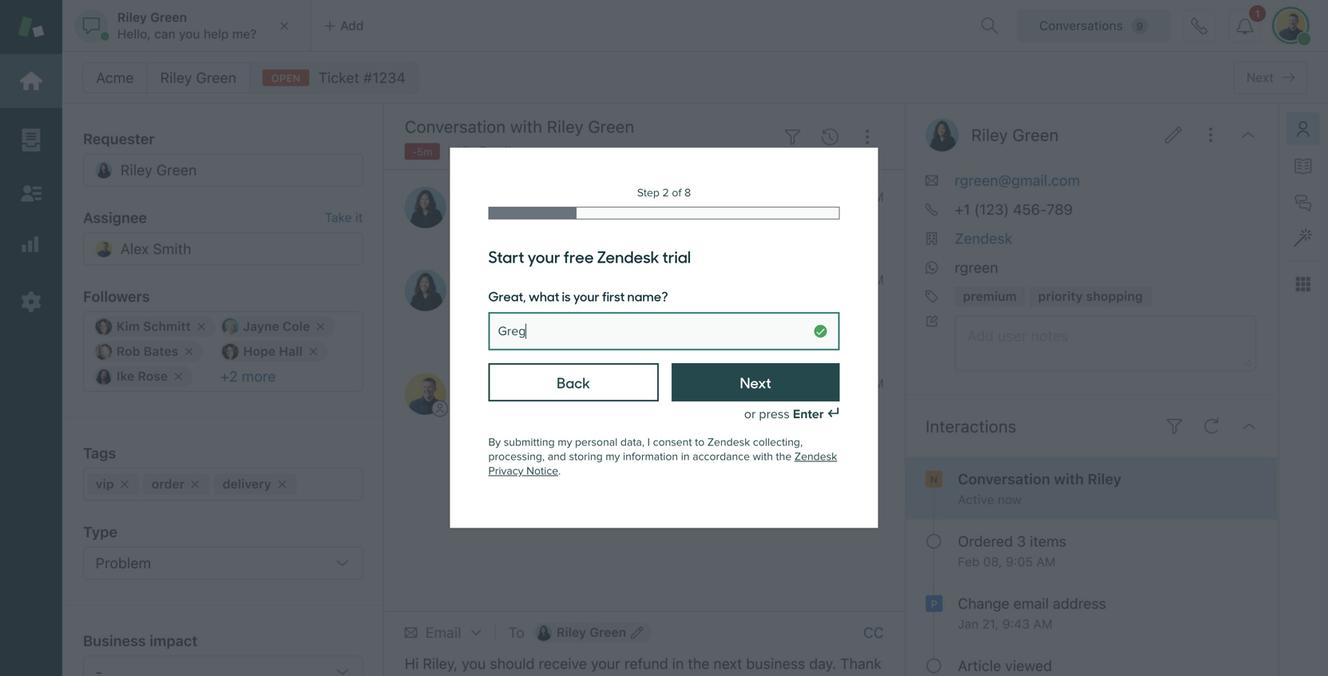 Task type: vqa. For each thing, say whether or not it's contained in the screenshot.
information
yes



Task type: locate. For each thing, give the bounding box(es) containing it.
with
[[753, 451, 773, 464]]

notice
[[527, 465, 558, 478]]

.
[[558, 465, 561, 478]]

zendesk
[[597, 245, 659, 268], [708, 436, 750, 450], [795, 451, 837, 464]]

next
[[740, 372, 771, 393]]

0 horizontal spatial your
[[528, 245, 561, 268]]

Great, what is your first name? field
[[488, 313, 840, 351]]

is
[[562, 287, 571, 305]]

0 vertical spatial zendesk
[[597, 245, 659, 268]]

1 vertical spatial zendesk
[[708, 436, 750, 450]]

storing
[[569, 451, 603, 464]]

0 vertical spatial my
[[558, 436, 572, 450]]

2 horizontal spatial zendesk
[[795, 451, 837, 464]]

free
[[564, 245, 594, 268]]

your right is
[[573, 287, 600, 305]]

my
[[558, 436, 572, 450], [606, 451, 620, 464]]

personal
[[575, 436, 618, 450]]

accordance
[[693, 451, 750, 464]]

zendesk privacy notice link
[[488, 451, 837, 478]]

zendesk right the in the bottom of the page
[[795, 451, 837, 464]]

8
[[685, 187, 691, 200]]

name?
[[628, 287, 668, 305]]

zendesk privacy notice
[[488, 451, 837, 478]]

1 horizontal spatial my
[[606, 451, 620, 464]]

the
[[776, 451, 792, 464]]

0 horizontal spatial zendesk
[[597, 245, 659, 268]]

to
[[695, 436, 705, 450]]

your left free
[[528, 245, 561, 268]]

my down the personal at the bottom left
[[606, 451, 620, 464]]

your
[[528, 245, 561, 268], [573, 287, 600, 305]]

1 vertical spatial my
[[606, 451, 620, 464]]

step
[[637, 187, 660, 200]]

back
[[557, 372, 590, 393]]

zendesk up first
[[597, 245, 659, 268]]

of
[[672, 187, 682, 200]]

my up and on the left of page
[[558, 436, 572, 450]]

processing,
[[488, 451, 545, 464]]

zendesk up accordance
[[708, 436, 750, 450]]

data,
[[621, 436, 645, 450]]

1 vertical spatial your
[[573, 287, 600, 305]]

2 vertical spatial zendesk
[[795, 451, 837, 464]]

0 vertical spatial your
[[528, 245, 561, 268]]

trial
[[663, 245, 691, 268]]

i
[[648, 436, 650, 450]]

and
[[548, 451, 566, 464]]

privacy
[[488, 465, 524, 478]]

first
[[602, 287, 625, 305]]

1 horizontal spatial zendesk
[[708, 436, 750, 450]]



Task type: describe. For each thing, give the bounding box(es) containing it.
by
[[488, 436, 501, 450]]

what
[[529, 287, 560, 305]]

or
[[744, 407, 756, 422]]

enter
[[793, 407, 824, 423]]

great,
[[488, 287, 526, 305]]

step 2 of 8
[[637, 187, 691, 200]]

or press enter
[[744, 407, 824, 423]]

consent
[[653, 436, 692, 450]]

zendesk inside by submitting my personal data, i consent to zendesk collecting, processing, and storing my information in accordance with the
[[708, 436, 750, 450]]

information
[[623, 451, 678, 464]]

press
[[759, 407, 790, 422]]

2
[[663, 187, 669, 200]]

start your free zendesk trial
[[488, 245, 691, 268]]

great, what is your first name?
[[488, 287, 668, 305]]

in
[[681, 451, 690, 464]]

0 horizontal spatial my
[[558, 436, 572, 450]]

zendesk inside 'zendesk privacy notice'
[[795, 451, 837, 464]]

by submitting my personal data, i consent to zendesk collecting, processing, and storing my information in accordance with the
[[488, 436, 803, 464]]

next button
[[672, 364, 840, 402]]

submitting
[[504, 436, 555, 450]]

1 horizontal spatial your
[[573, 287, 600, 305]]

start
[[488, 245, 524, 268]]

collecting,
[[753, 436, 803, 450]]

back button
[[488, 364, 659, 402]]



